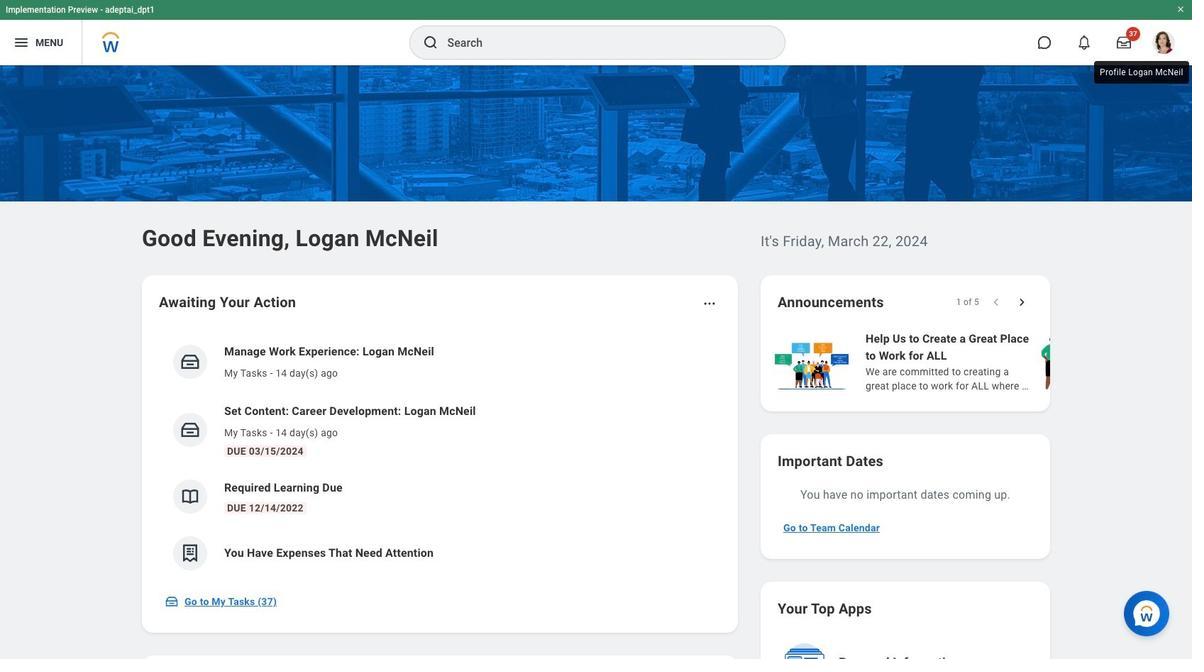 Task type: locate. For each thing, give the bounding box(es) containing it.
inbox large image
[[1117, 35, 1131, 50]]

main content
[[0, 65, 1192, 659]]

banner
[[0, 0, 1192, 65]]

1 horizontal spatial list
[[772, 329, 1192, 395]]

notifications large image
[[1077, 35, 1091, 50]]

book open image
[[180, 486, 201, 507]]

dashboard expenses image
[[180, 543, 201, 564]]

tooltip
[[1091, 58, 1192, 87]]

related actions image
[[703, 297, 717, 311]]

Search Workday  search field
[[447, 27, 755, 58]]

list
[[772, 329, 1192, 395], [159, 332, 721, 582]]

chevron left small image
[[989, 295, 1003, 309]]

inbox image
[[180, 351, 201, 373], [180, 419, 201, 441], [165, 595, 179, 609]]

0 horizontal spatial list
[[159, 332, 721, 582]]

status
[[956, 297, 979, 308]]



Task type: describe. For each thing, give the bounding box(es) containing it.
0 vertical spatial inbox image
[[180, 351, 201, 373]]

2 vertical spatial inbox image
[[165, 595, 179, 609]]

chevron right small image
[[1015, 295, 1029, 309]]

justify image
[[13, 34, 30, 51]]

search image
[[422, 34, 439, 51]]

close environment banner image
[[1177, 5, 1185, 13]]

profile logan mcneil image
[[1152, 31, 1175, 57]]

1 vertical spatial inbox image
[[180, 419, 201, 441]]



Task type: vqa. For each thing, say whether or not it's contained in the screenshot.
"chevron left small" image
yes



